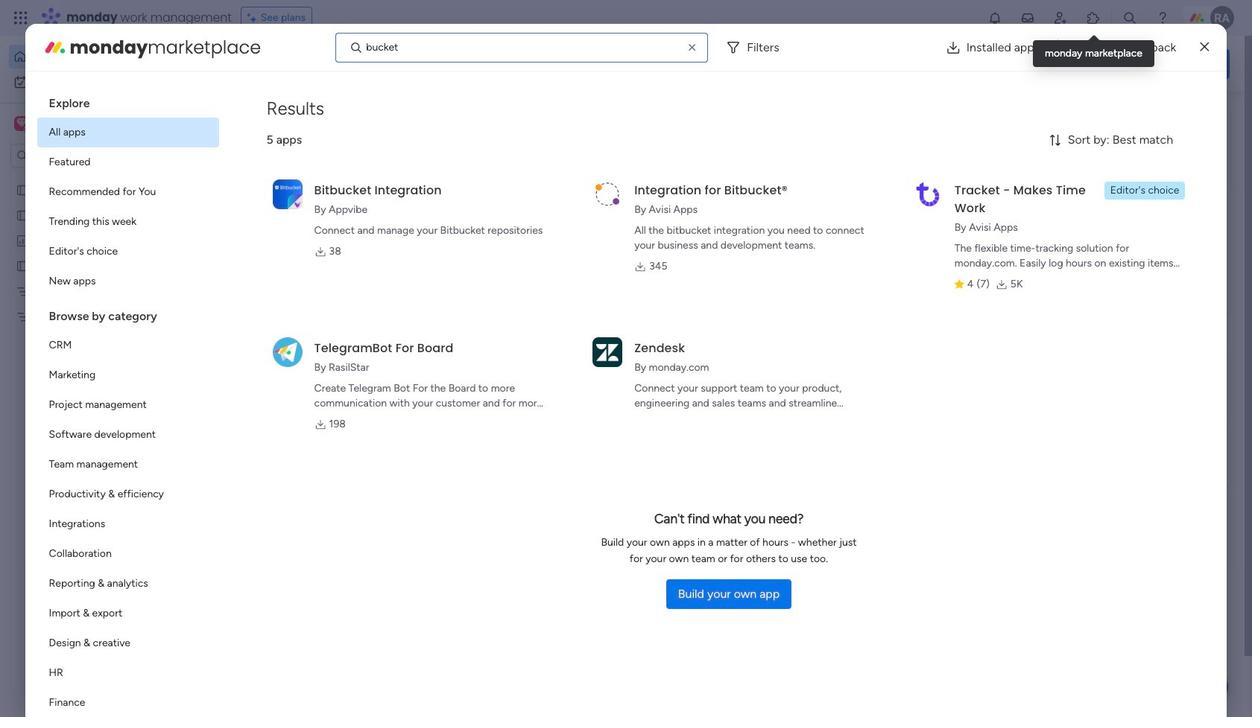 Task type: vqa. For each thing, say whether or not it's contained in the screenshot.
app logo
yes



Task type: describe. For each thing, give the bounding box(es) containing it.
1 vertical spatial monday marketplace image
[[43, 35, 67, 59]]

see plans image
[[247, 10, 261, 26]]

workspace image
[[14, 116, 29, 132]]

1 public board image from the top
[[16, 183, 30, 197]]

public dashboard image
[[16, 233, 30, 247]]

quick search results list box
[[230, 139, 971, 520]]

2 heading from the top
[[37, 297, 219, 331]]

0 vertical spatial monday marketplace image
[[1086, 10, 1101, 25]]

invite members image
[[1053, 10, 1068, 25]]

dapulse x slim image
[[1200, 38, 1209, 56]]



Task type: locate. For each thing, give the bounding box(es) containing it.
heading
[[37, 83, 219, 118], [37, 297, 219, 331]]

1 horizontal spatial monday marketplace image
[[1086, 10, 1101, 25]]

v2 user feedback image
[[1018, 55, 1030, 72]]

public board image
[[16, 259, 30, 273]]

workspace image
[[17, 116, 27, 132]]

update feed image
[[1020, 10, 1035, 25]]

help center element
[[1006, 427, 1230, 487]]

1 vertical spatial public board image
[[16, 208, 30, 222]]

0 vertical spatial heading
[[37, 83, 219, 118]]

search everything image
[[1123, 10, 1137, 25]]

1 heading from the top
[[37, 83, 219, 118]]

monday marketplace image
[[1086, 10, 1101, 25], [43, 35, 67, 59]]

getting started element
[[1006, 356, 1230, 416]]

help image
[[1155, 10, 1170, 25]]

2 public board image from the top
[[16, 208, 30, 222]]

workspace selection element
[[14, 115, 124, 134]]

Search in workspace field
[[31, 147, 124, 164]]

contact sales element
[[1006, 499, 1230, 559]]

notifications image
[[988, 10, 1003, 25]]

1 vertical spatial heading
[[37, 297, 219, 331]]

list box
[[37, 83, 219, 718], [0, 174, 190, 530]]

ruby anderson image
[[1211, 6, 1234, 30]]

app logo image
[[273, 179, 302, 209], [593, 179, 623, 209], [913, 179, 943, 209], [273, 337, 302, 367], [593, 337, 623, 367]]

select product image
[[13, 10, 28, 25]]

templates image image
[[1020, 113, 1217, 215]]

option
[[9, 45, 181, 69], [9, 70, 181, 94], [37, 118, 219, 148], [37, 148, 219, 177], [0, 176, 190, 179], [37, 177, 219, 207], [37, 207, 219, 237], [37, 237, 219, 267], [37, 267, 219, 297], [37, 331, 219, 361], [37, 361, 219, 391], [37, 391, 219, 420], [37, 420, 219, 450], [37, 450, 219, 480], [37, 480, 219, 510], [37, 510, 219, 540], [37, 540, 219, 569], [37, 569, 219, 599], [37, 599, 219, 629], [37, 629, 219, 659], [37, 659, 219, 689], [37, 689, 219, 718]]

0 horizontal spatial monday marketplace image
[[43, 35, 67, 59]]

0 vertical spatial public board image
[[16, 183, 30, 197]]

public board image
[[16, 183, 30, 197], [16, 208, 30, 222]]

v2 bolt switch image
[[1135, 56, 1143, 72]]



